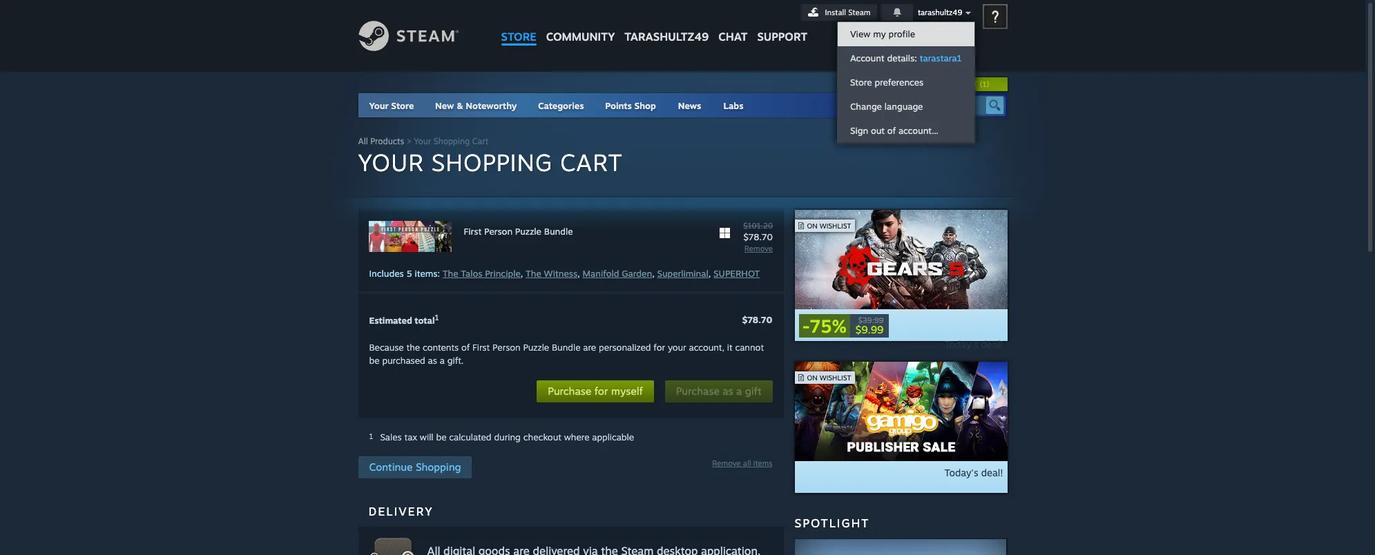 Task type: describe. For each thing, give the bounding box(es) containing it.
where
[[564, 432, 590, 443]]

$101.20 $78.70 remove
[[743, 221, 773, 254]]

purchase for purchase for myself
[[548, 385, 592, 398]]

shopping inside 'link'
[[416, 460, 461, 474]]

new & noteworthy
[[435, 100, 517, 111]]

1 inside 1 sales tax will be calculated during checkout where applicable
[[369, 432, 373, 442]]

of inside "link"
[[888, 125, 896, 136]]

2 today's from the top
[[945, 467, 979, 479]]

0 vertical spatial bundle
[[544, 226, 573, 237]]

new
[[435, 100, 454, 111]]

store preferences
[[850, 77, 924, 88]]

shop
[[634, 100, 656, 111]]

preferences
[[875, 77, 924, 88]]

superhot
[[714, 268, 760, 279]]

the
[[407, 342, 420, 353]]

labs
[[724, 100, 744, 111]]

categories link
[[538, 100, 584, 111]]

0 vertical spatial person
[[484, 226, 513, 237]]

all
[[358, 136, 368, 146]]

your
[[668, 342, 686, 353]]

manifold
[[583, 268, 619, 279]]

1 today's from the top
[[945, 338, 979, 350]]

includes
[[369, 268, 404, 279]]

0 vertical spatial puzzle
[[515, 226, 542, 237]]

1 on wishlist from the top
[[807, 222, 855, 230]]

1 vertical spatial shopping
[[432, 148, 553, 177]]

puzzle inside because the contents of first person puzzle bundle are personalized for your account, it cannot be purchased as a gift.
[[523, 342, 549, 353]]

gift
[[745, 385, 762, 398]]

will
[[420, 432, 433, 443]]

store
[[501, 30, 537, 44]]

for inside because the contents of first person puzzle bundle are personalized for your account, it cannot be purchased as a gift.
[[654, 342, 665, 353]]

first person puzzle bundle
[[464, 226, 573, 237]]

estimated
[[369, 315, 412, 326]]

manifold garden link
[[583, 268, 652, 279]]

1 sales tax will be calculated during checkout where applicable
[[369, 432, 634, 443]]

because the contents of first person puzzle bundle are personalized for your account, it cannot be purchased as a gift.
[[369, 342, 764, 366]]

garden
[[622, 268, 652, 279]]

wishlist link
[[869, 77, 939, 91]]

calculated
[[449, 432, 492, 443]]

1 for total
[[435, 313, 439, 323]]

3 , from the left
[[652, 268, 655, 279]]

estimated total 1
[[369, 313, 439, 326]]

(
[[980, 79, 982, 89]]

points
[[605, 100, 632, 111]]

witness
[[544, 268, 578, 279]]

it
[[727, 342, 733, 353]]

$9.99
[[856, 323, 884, 336]]

account
[[850, 52, 885, 64]]

5
[[406, 268, 412, 279]]

2 the from the left
[[526, 268, 541, 279]]

labs link
[[712, 93, 755, 117]]

personalized
[[599, 342, 651, 353]]

as inside because the contents of first person puzzle bundle are personalized for your account, it cannot be purchased as a gift.
[[428, 355, 437, 366]]

the witness link
[[526, 268, 578, 279]]

because
[[369, 342, 404, 353]]

1 horizontal spatial a
[[736, 385, 742, 398]]

checkout
[[523, 432, 561, 443]]

contents
[[423, 342, 459, 353]]

points shop
[[605, 100, 656, 111]]

0 vertical spatial shopping
[[434, 136, 470, 146]]

remove all items link
[[712, 458, 773, 468]]

-75%
[[802, 315, 847, 337]]

continue shopping
[[369, 460, 461, 474]]

chat link
[[714, 0, 753, 47]]

0 horizontal spatial remove
[[712, 458, 741, 468]]

news
[[678, 100, 701, 111]]

superliminal
[[657, 268, 709, 279]]

chat
[[719, 30, 748, 44]]

sign
[[850, 125, 868, 136]]

remove all items
[[712, 458, 773, 468]]

1 , from the left
[[521, 268, 523, 279]]

items:
[[415, 268, 440, 279]]

of inside because the contents of first person puzzle bundle are personalized for your account, it cannot be purchased as a gift.
[[461, 342, 470, 353]]

gift.
[[447, 355, 464, 366]]

the talos principle link
[[443, 268, 521, 279]]

account details: tarastara1
[[850, 52, 962, 64]]

noteworthy
[[466, 100, 517, 111]]

all products link
[[358, 136, 404, 146]]

spotlight
[[795, 516, 870, 530]]

a inside because the contents of first person puzzle bundle are personalized for your account, it cannot be purchased as a gift.
[[440, 355, 445, 366]]

tax
[[404, 432, 417, 443]]

language
[[885, 101, 923, 112]]

purchase for myself
[[548, 385, 643, 398]]

sales
[[380, 432, 402, 443]]

your store link
[[369, 100, 414, 111]]

principle
[[485, 268, 521, 279]]

categories
[[538, 100, 584, 111]]

>
[[407, 136, 412, 146]]

new & noteworthy link
[[435, 100, 517, 111]]

1 vertical spatial your
[[414, 136, 431, 146]]

2 , from the left
[[578, 268, 580, 279]]



Task type: locate. For each thing, give the bounding box(es) containing it.
cart down new & noteworthy
[[472, 136, 489, 146]]

your
[[369, 100, 389, 111], [414, 136, 431, 146], [358, 148, 424, 177]]

1 horizontal spatial as
[[723, 385, 733, 398]]

1 horizontal spatial 1
[[435, 313, 439, 323]]

account,
[[689, 342, 725, 353]]

2 vertical spatial shopping
[[416, 460, 461, 474]]

0 vertical spatial store
[[850, 77, 872, 88]]

0 vertical spatial tarashultz49
[[918, 8, 962, 17]]

1 horizontal spatial store
[[850, 77, 872, 88]]

for
[[654, 342, 665, 353], [594, 385, 608, 398]]

, left superhot link
[[709, 268, 711, 279]]

for left your
[[654, 342, 665, 353]]

remove inside the '$101.20 $78.70 remove'
[[744, 244, 773, 254]]

first
[[464, 226, 482, 237], [472, 342, 490, 353]]

all products >         your shopping cart your shopping cart
[[358, 136, 623, 177]]

the left the witness
[[526, 268, 541, 279]]

1 up 'contents'
[[435, 313, 439, 323]]

install
[[825, 8, 846, 17]]

0 horizontal spatial cart
[[472, 136, 489, 146]]

the
[[443, 268, 458, 279], [526, 268, 541, 279]]

be inside because the contents of first person puzzle bundle are personalized for your account, it cannot be purchased as a gift.
[[369, 355, 380, 366]]

, left the "superliminal"
[[652, 268, 655, 279]]

0 vertical spatial today's deal!
[[945, 338, 1003, 350]]

view my profile link
[[838, 22, 975, 46]]

1 vertical spatial as
[[723, 385, 733, 398]]

shopping down new
[[434, 136, 470, 146]]

points shop link
[[594, 93, 667, 117]]

install steam
[[825, 8, 871, 17]]

superliminal link
[[657, 268, 709, 279]]

tarashultz49 up view my profile 'link' at top right
[[918, 8, 962, 17]]

0 vertical spatial wishlist
[[820, 222, 851, 230]]

1
[[982, 79, 987, 89], [435, 313, 439, 323], [369, 432, 373, 442]]

0 vertical spatial today's
[[945, 338, 979, 350]]

store up > in the top left of the page
[[391, 100, 414, 111]]

0 vertical spatial $78.70
[[744, 231, 773, 242]]

your store
[[369, 100, 414, 111]]

a down 'contents'
[[440, 355, 445, 366]]

$101.20
[[743, 221, 773, 231]]

your down the products
[[358, 148, 424, 177]]

0 vertical spatial deal!
[[981, 338, 1003, 350]]

2 purchase from the left
[[676, 385, 720, 398]]

, left 'manifold'
[[578, 268, 580, 279]]

0 horizontal spatial for
[[594, 385, 608, 398]]

0 horizontal spatial of
[[461, 342, 470, 353]]

1 vertical spatial tarashultz49
[[625, 30, 709, 44]]

of right out
[[888, 125, 896, 136]]

search text field
[[876, 97, 983, 115]]

1 vertical spatial today's deal!
[[945, 467, 1003, 479]]

4 , from the left
[[709, 268, 711, 279]]

0 vertical spatial cart
[[958, 79, 978, 89]]

steam
[[848, 8, 871, 17]]

1 horizontal spatial cart
[[560, 148, 623, 177]]

be right will
[[436, 432, 447, 443]]

install steam link
[[801, 4, 877, 21]]

$78.70 up cannot
[[742, 314, 773, 325]]

1 horizontal spatial tarashultz49
[[918, 8, 962, 17]]

$78.70 down "$101.20"
[[744, 231, 773, 242]]

first inside because the contents of first person puzzle bundle are personalized for your account, it cannot be purchased as a gift.
[[472, 342, 490, 353]]

remove down "$101.20"
[[744, 244, 773, 254]]

bundle up the witness
[[544, 226, 573, 237]]

0 horizontal spatial purchase
[[548, 385, 592, 398]]

1 horizontal spatial of
[[888, 125, 896, 136]]

1 vertical spatial for
[[594, 385, 608, 398]]

1 vertical spatial 1
[[435, 313, 439, 323]]

on down -
[[807, 374, 818, 382]]

$39.99
[[858, 316, 884, 325]]

as left gift
[[723, 385, 733, 398]]

your right > in the top left of the page
[[414, 136, 431, 146]]

1 vertical spatial deal!
[[981, 467, 1003, 479]]

my
[[873, 28, 886, 39]]

for left myself at the bottom left
[[594, 385, 608, 398]]

purchase for myself link
[[537, 381, 654, 403]]

of
[[888, 125, 896, 136], [461, 342, 470, 353]]

view
[[850, 28, 871, 39]]

2 on from the top
[[807, 374, 818, 382]]

puzzle left are
[[523, 342, 549, 353]]

2 wishlist from the top
[[820, 374, 851, 382]]

sign out of account...
[[850, 125, 939, 136]]

person right 'contents'
[[493, 342, 521, 353]]

1 vertical spatial $78.70
[[742, 314, 773, 325]]

store preferences link
[[838, 70, 975, 95]]

cart         ( 1 )
[[958, 79, 989, 89]]

store
[[850, 77, 872, 88], [391, 100, 414, 111]]

1 vertical spatial puzzle
[[523, 342, 549, 353]]

1 wishlist from the top
[[820, 222, 851, 230]]

1 vertical spatial on wishlist
[[807, 374, 855, 382]]

talos
[[461, 268, 482, 279]]

0 vertical spatial for
[[654, 342, 665, 353]]

tarashultz49 left chat
[[625, 30, 709, 44]]

support
[[757, 30, 808, 44]]

the left talos
[[443, 268, 458, 279]]

person inside because the contents of first person puzzle bundle are personalized for your account, it cannot be purchased as a gift.
[[493, 342, 521, 353]]

purchase
[[548, 385, 592, 398], [676, 385, 720, 398]]

)
[[987, 79, 989, 89]]

first up talos
[[464, 226, 482, 237]]

0 horizontal spatial the
[[443, 268, 458, 279]]

0 vertical spatial your
[[369, 100, 389, 111]]

$78.70 inside the '$101.20 $78.70 remove'
[[744, 231, 773, 242]]

1 for (
[[982, 79, 987, 89]]

2 vertical spatial cart
[[560, 148, 623, 177]]

1 vertical spatial bundle
[[552, 342, 581, 353]]

news link
[[667, 93, 712, 117]]

profile
[[889, 28, 915, 39]]

delivery
[[369, 504, 434, 519]]

purchase down account,
[[676, 385, 720, 398]]

0 horizontal spatial store
[[391, 100, 414, 111]]

purchased
[[382, 355, 425, 366]]

purchase for purchase as a gift
[[676, 385, 720, 398]]

bundle
[[544, 226, 573, 237], [552, 342, 581, 353]]

0 horizontal spatial tarashultz49
[[625, 30, 709, 44]]

1 vertical spatial a
[[736, 385, 742, 398]]

tarashultz49
[[918, 8, 962, 17], [625, 30, 709, 44]]

2 vertical spatial 1
[[369, 432, 373, 442]]

wishlist
[[887, 79, 921, 89]]

first person puzzle bundle link
[[464, 226, 573, 237]]

1 today's deal! from the top
[[945, 338, 1003, 350]]

shopping down noteworthy
[[432, 148, 553, 177]]

0 vertical spatial a
[[440, 355, 445, 366]]

first right 'contents'
[[472, 342, 490, 353]]

1 vertical spatial today's
[[945, 467, 979, 479]]

community link
[[541, 0, 620, 50]]

shopping down will
[[416, 460, 461, 474]]

bundle inside because the contents of first person puzzle bundle are personalized for your account, it cannot be purchased as a gift.
[[552, 342, 581, 353]]

puzzle
[[515, 226, 542, 237], [523, 342, 549, 353]]

0 vertical spatial first
[[464, 226, 482, 237]]

puzzle up the witness link
[[515, 226, 542, 237]]

1 horizontal spatial purchase
[[676, 385, 720, 398]]

products
[[370, 136, 404, 146]]

1 vertical spatial wishlist
[[820, 374, 851, 382]]

75%
[[810, 315, 847, 337]]

0 vertical spatial on
[[807, 222, 818, 230]]

1 horizontal spatial be
[[436, 432, 447, 443]]

2 horizontal spatial cart
[[958, 79, 978, 89]]

1 vertical spatial person
[[493, 342, 521, 353]]

be
[[369, 355, 380, 366], [436, 432, 447, 443]]

all
[[743, 458, 751, 468]]

account...
[[899, 125, 939, 136]]

2 on wishlist from the top
[[807, 374, 855, 382]]

continue shopping link
[[358, 456, 472, 478]]

as down 'contents'
[[428, 355, 437, 366]]

tarastara1
[[920, 52, 962, 64]]

cannot
[[735, 342, 764, 353]]

0 vertical spatial on wishlist
[[807, 222, 855, 230]]

1 up search text box
[[982, 79, 987, 89]]

purchase down because the contents of first person puzzle bundle are personalized for your account, it cannot be purchased as a gift.
[[548, 385, 592, 398]]

items
[[753, 458, 773, 468]]

cart left (
[[958, 79, 978, 89]]

0 vertical spatial of
[[888, 125, 896, 136]]

a
[[440, 355, 445, 366], [736, 385, 742, 398]]

0 horizontal spatial be
[[369, 355, 380, 366]]

continue
[[369, 460, 413, 474]]

today's
[[945, 338, 979, 350], [945, 467, 979, 479]]

1 the from the left
[[443, 268, 458, 279]]

1 horizontal spatial the
[[526, 268, 541, 279]]

2 deal! from the top
[[981, 467, 1003, 479]]

0 horizontal spatial a
[[440, 355, 445, 366]]

1 purchase from the left
[[548, 385, 592, 398]]

0 vertical spatial as
[[428, 355, 437, 366]]

2 vertical spatial your
[[358, 148, 424, 177]]

a left gift
[[736, 385, 742, 398]]

1 horizontal spatial for
[[654, 342, 665, 353]]

1 horizontal spatial remove
[[744, 244, 773, 254]]

tarashultz49 link
[[620, 0, 714, 50]]

details:
[[887, 52, 917, 64]]

$39.99 $9.99
[[856, 316, 884, 336]]

cart
[[958, 79, 978, 89], [472, 136, 489, 146], [560, 148, 623, 177]]

on right "$101.20"
[[807, 222, 818, 230]]

1 vertical spatial be
[[436, 432, 447, 443]]

0 horizontal spatial 1
[[369, 432, 373, 442]]

during
[[494, 432, 521, 443]]

1 left sales
[[369, 432, 373, 442]]

myself
[[611, 385, 643, 398]]

purchase as a gift
[[676, 385, 762, 398]]

1 vertical spatial first
[[472, 342, 490, 353]]

includes 5 items: the talos principle , the witness , manifold garden , superliminal , superhot
[[369, 268, 760, 279]]

total
[[415, 315, 435, 326]]

remove
[[744, 244, 773, 254], [712, 458, 741, 468]]

1 vertical spatial of
[[461, 342, 470, 353]]

superhot link
[[714, 268, 760, 279]]

person
[[484, 226, 513, 237], [493, 342, 521, 353]]

1 vertical spatial cart
[[472, 136, 489, 146]]

1 on from the top
[[807, 222, 818, 230]]

1 inside estimated total 1
[[435, 313, 439, 323]]

are
[[583, 342, 596, 353]]

1 vertical spatial remove
[[712, 458, 741, 468]]

be down because
[[369, 355, 380, 366]]

remove left all
[[712, 458, 741, 468]]

support link
[[753, 0, 812, 47]]

change
[[850, 101, 882, 112]]

0 vertical spatial 1
[[982, 79, 987, 89]]

change language
[[850, 101, 923, 112]]

0 vertical spatial be
[[369, 355, 380, 366]]

-
[[802, 315, 810, 337]]

1 deal! from the top
[[981, 338, 1003, 350]]

2 horizontal spatial 1
[[982, 79, 987, 89]]

remove link
[[744, 244, 773, 254]]

community
[[546, 30, 615, 44]]

2 today's deal! from the top
[[945, 467, 1003, 479]]

, left the witness link
[[521, 268, 523, 279]]

&
[[456, 100, 463, 111]]

1 vertical spatial on
[[807, 374, 818, 382]]

person up principle
[[484, 226, 513, 237]]

your up the all products link
[[369, 100, 389, 111]]

of up the gift. at the bottom
[[461, 342, 470, 353]]

cart down points
[[560, 148, 623, 177]]

1 vertical spatial store
[[391, 100, 414, 111]]

0 vertical spatial remove
[[744, 244, 773, 254]]

store up change
[[850, 77, 872, 88]]

0 horizontal spatial as
[[428, 355, 437, 366]]

view my profile
[[850, 28, 915, 39]]

bundle left are
[[552, 342, 581, 353]]



Task type: vqa. For each thing, say whether or not it's contained in the screenshot.
Operating corresponding to Requires a 64-bit processor and operating system
no



